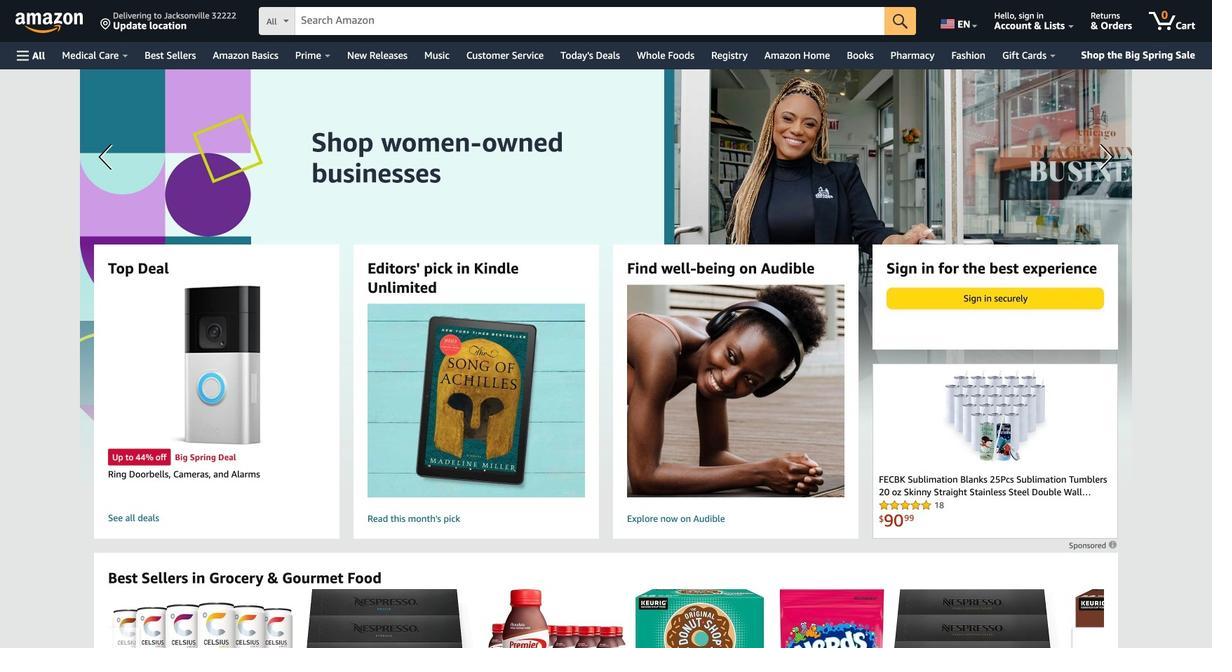 Task type: locate. For each thing, give the bounding box(es) containing it.
nespresso capsules vertuoline, medium and dark roast coffee, variety pack, stormio, odacio, melozio, 30 count, brews... image
[[304, 590, 481, 649]]

ring doorbells, cameras, and alarms image
[[170, 285, 263, 446]]

none submit inside navigation navigation
[[885, 7, 916, 35]]

list
[[108, 590, 1212, 649]]

premier protein shake, chocolate, 30g protein 1g sugar 24 vitamins minerals nutrients to support immune health, 11.50 fl... image
[[488, 590, 627, 649]]

nespresso capsules vertuoline, double espresso chiaro, medium roast coffee, 10 count (pack of 3) coffee pods, brews 2.7... image
[[892, 590, 1067, 649]]

None submit
[[885, 7, 916, 35]]

none search field inside navigation navigation
[[259, 7, 916, 36]]

main content
[[0, 69, 1212, 649]]

nerds gummy clusters candy, rainbow, resealable 8 ounce bag image
[[779, 590, 885, 649]]

None search field
[[259, 7, 916, 36]]

the original donut shop regular, single-serve keurig k-cup pods, medium roast coffee pods, 32 count image
[[634, 590, 772, 649]]

Search Amazon text field
[[295, 8, 885, 34]]



Task type: vqa. For each thing, say whether or not it's contained in the screenshot.
Nous
no



Task type: describe. For each thing, give the bounding box(es) containing it.
navigation navigation
[[0, 0, 1212, 69]]

a woman with headphones listens to audible. image
[[603, 285, 869, 498]]

editors' pick for march in kindle unlimited: the song of achilles by madeline miller image
[[355, 304, 597, 498]]

celsius assorted flavors official variety pack, functional essential energy drinks, 12 fl oz (pack of 12) image
[[108, 603, 297, 649]]

amazon image
[[15, 13, 83, 34]]

shop women-owned businesses image
[[80, 69, 1132, 490]]

mccafe premium medium roast k-cup coffee pods (32 pods) image
[[1074, 590, 1212, 649]]



